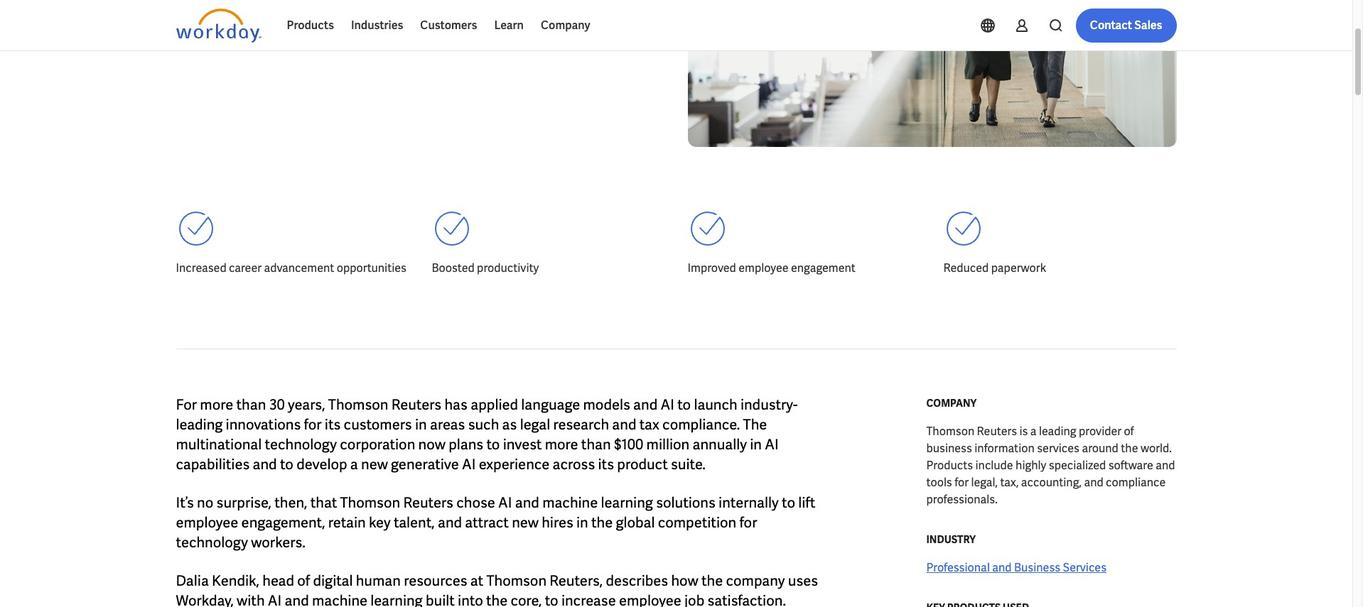 Task type: describe. For each thing, give the bounding box(es) containing it.
and left industries dropdown button
[[311, 29, 335, 48]]

chose
[[457, 494, 495, 513]]

to inside dalia kendik, head of digital human resources at thomson reuters, describes how the company uses workday, with ai and machine learning built into the core, to increase employee job satisfaction.
[[545, 592, 558, 608]]

of inside thomson reuters is a leading provider of business information services around the world. products include highly specialized software and tools for legal, tax, accounting, and compliance professionals.
[[1124, 424, 1134, 439]]

employee inside it's no surprise, then, that thomson reuters chose ai and machine learning solutions internally to lift employee engagement, retain key talent, and attract new hires in the global competition for technology workers.
[[176, 514, 238, 532]]

professionals.
[[927, 493, 998, 508]]

the up job
[[702, 572, 723, 591]]

experience
[[479, 456, 550, 474]]

thomson inside for more than 30 years, thomson reuters has applied language models and ai to launch industry- leading innovations for its customers in areas such as legal research and tax compliance. the multinational technology corporation now plans to invest more than $100 million annually in ai capabilities and to develop a new generative ai experience across its product suite.
[[328, 396, 388, 414]]

plans
[[449, 436, 484, 454]]

information
[[975, 441, 1035, 456]]

annually
[[693, 436, 747, 454]]

to inside it's no surprise, then, that thomson reuters chose ai and machine learning solutions internally to lift employee engagement, retain key talent, and attract new hires in the global competition for technology workers.
[[782, 494, 795, 513]]

competition
[[658, 514, 737, 532]]

compliance
[[1106, 476, 1166, 491]]

1 vertical spatial more
[[545, 436, 578, 454]]

and up $100
[[612, 416, 637, 434]]

applied
[[471, 396, 518, 414]]

opportunities
[[337, 261, 407, 276]]

hires
[[542, 514, 574, 532]]

thomson inside it's no surprise, then, that thomson reuters chose ai and machine learning solutions internally to lift employee engagement, retain key talent, and attract new hires in the global competition for technology workers.
[[340, 494, 400, 513]]

machine inside it's no surprise, then, that thomson reuters chose ai and machine learning solutions internally to lift employee engagement, retain key talent, and attract new hires in the global competition for technology workers.
[[543, 494, 598, 513]]

in inside it's no surprise, then, that thomson reuters chose ai and machine learning solutions internally to lift employee engagement, retain key talent, and attract new hires in the global competition for technology workers.
[[577, 514, 588, 532]]

learn button
[[486, 9, 532, 43]]

tax,
[[1001, 476, 1019, 491]]

integrating workday ai and machine learning leads to better career advancement and learning opportunities.
[[176, 9, 559, 48]]

employee inside dalia kendik, head of digital human resources at thomson reuters, describes how the company uses workday, with ai and machine learning built into the core, to increase employee job satisfaction.
[[619, 592, 682, 608]]

learn
[[494, 18, 524, 33]]

reuters for it's no surprise, then, that thomson reuters chose ai and machine learning solutions internally to lift employee engagement, retain key talent, and attract new hires in the global competition for technology workers.
[[403, 494, 453, 513]]

for more than 30 years, thomson reuters has applied language models and ai to launch industry- leading innovations for its customers in areas such as legal research and tax compliance. the multinational technology corporation now plans to invest more than $100 million annually in ai capabilities and to develop a new generative ai experience across its product suite.
[[176, 396, 798, 474]]

ai inside integrating workday ai and machine learning leads to better career advancement and learning opportunities.
[[308, 9, 322, 28]]

industry
[[927, 534, 976, 547]]

and down 'experience'
[[515, 494, 539, 513]]

improved employee engagement
[[688, 261, 856, 276]]

suite.
[[671, 456, 706, 474]]

1 horizontal spatial career
[[229, 261, 262, 276]]

0 horizontal spatial more
[[200, 396, 233, 414]]

to down such
[[487, 436, 500, 454]]

corporation
[[340, 436, 415, 454]]

capabilities
[[176, 456, 250, 474]]

models
[[583, 396, 630, 414]]

boosted
[[432, 261, 475, 276]]

services
[[1063, 561, 1107, 576]]

machine inside integrating workday ai and machine learning leads to better career advancement and learning opportunities.
[[353, 9, 408, 28]]

across
[[553, 456, 595, 474]]

customers button
[[412, 9, 486, 43]]

specialized
[[1049, 459, 1106, 473]]

head
[[262, 572, 294, 591]]

company button
[[532, 9, 599, 43]]

at
[[470, 572, 484, 591]]

compliance.
[[663, 416, 740, 434]]

contact
[[1090, 18, 1133, 33]]

customers
[[420, 18, 477, 33]]

products button
[[278, 9, 343, 43]]

for inside thomson reuters is a leading provider of business information services around the world. products include highly specialized software and tools for legal, tax, accounting, and compliance professionals.
[[955, 476, 969, 491]]

thomson inside thomson reuters is a leading provider of business information services around the world. products include highly specialized software and tools for legal, tax, accounting, and compliance professionals.
[[927, 424, 975, 439]]

describes
[[606, 572, 668, 591]]

reduced
[[944, 261, 989, 276]]

tax
[[640, 416, 660, 434]]

kendik,
[[212, 572, 259, 591]]

workday
[[250, 9, 305, 28]]

improved
[[688, 261, 736, 276]]

with
[[237, 592, 265, 608]]

the
[[743, 416, 767, 434]]

company
[[541, 18, 590, 33]]

reduced paperwork
[[944, 261, 1047, 276]]

ai down the 'plans'
[[462, 456, 476, 474]]

increase
[[562, 592, 616, 608]]

areas
[[430, 416, 465, 434]]

and down specialized
[[1084, 476, 1104, 491]]

customers
[[344, 416, 412, 434]]

and inside dalia kendik, head of digital human resources at thomson reuters, describes how the company uses workday, with ai and machine learning built into the core, to increase employee job satisfaction.
[[285, 592, 309, 608]]

how
[[671, 572, 699, 591]]

human
[[356, 572, 401, 591]]

it's
[[176, 494, 194, 513]]

that
[[310, 494, 337, 513]]

increased
[[176, 261, 227, 276]]

career inside integrating workday ai and machine learning leads to better career advancement and learning opportunities.
[[176, 29, 217, 48]]

a inside for more than 30 years, thomson reuters has applied language models and ai to launch industry- leading innovations for its customers in areas such as legal research and tax compliance. the multinational technology corporation now plans to invest more than $100 million annually in ai capabilities and to develop a new generative ai experience across its product suite.
[[350, 456, 358, 474]]

new inside it's no surprise, then, that thomson reuters chose ai and machine learning solutions internally to lift employee engagement, retain key talent, and attract new hires in the global competition for technology workers.
[[512, 514, 539, 532]]

for inside it's no surprise, then, that thomson reuters chose ai and machine learning solutions internally to lift employee engagement, retain key talent, and attract new hires in the global competition for technology workers.
[[740, 514, 757, 532]]

world.
[[1141, 441, 1172, 456]]

ai inside dalia kendik, head of digital human resources at thomson reuters, describes how the company uses workday, with ai and machine learning built into the core, to increase employee job satisfaction.
[[268, 592, 282, 608]]

lift
[[799, 494, 816, 513]]

has
[[445, 396, 468, 414]]

increased career advancement opportunities
[[176, 261, 407, 276]]

generative
[[391, 456, 459, 474]]

and down world.
[[1156, 459, 1175, 473]]

provider
[[1079, 424, 1122, 439]]

internally
[[719, 494, 779, 513]]

is
[[1020, 424, 1028, 439]]

1 vertical spatial than
[[581, 436, 611, 454]]

1 vertical spatial in
[[750, 436, 762, 454]]

to inside integrating workday ai and machine learning leads to better career advancement and learning opportunities.
[[503, 9, 517, 28]]

software
[[1109, 459, 1154, 473]]

the inside it's no surprise, then, that thomson reuters chose ai and machine learning solutions internally to lift employee engagement, retain key talent, and attract new hires in the global competition for technology workers.
[[591, 514, 613, 532]]

reuters,
[[550, 572, 603, 591]]

business
[[1014, 561, 1061, 576]]

as
[[502, 416, 517, 434]]

and down chose
[[438, 514, 462, 532]]

thomson inside dalia kendik, head of digital human resources at thomson reuters, describes how the company uses workday, with ai and machine learning built into the core, to increase employee job satisfaction.
[[487, 572, 547, 591]]



Task type: vqa. For each thing, say whether or not it's contained in the screenshot.
Watch Video
no



Task type: locate. For each thing, give the bounding box(es) containing it.
1 horizontal spatial for
[[740, 514, 757, 532]]

0 vertical spatial career
[[176, 29, 217, 48]]

2 vertical spatial reuters
[[403, 494, 453, 513]]

thomson reuters is a leading provider of business information services around the world. products include highly specialized software and tools for legal, tax, accounting, and compliance professionals.
[[927, 424, 1175, 508]]

machine
[[353, 9, 408, 28], [543, 494, 598, 513], [312, 592, 368, 608]]

tools
[[927, 476, 952, 491]]

global
[[616, 514, 655, 532]]

reuters up information
[[977, 424, 1017, 439]]

engagement
[[791, 261, 856, 276]]

than down research
[[581, 436, 611, 454]]

1 horizontal spatial a
[[1031, 424, 1037, 439]]

products inside thomson reuters is a leading provider of business information services around the world. products include highly specialized software and tools for legal, tax, accounting, and compliance professionals.
[[927, 459, 973, 473]]

products
[[287, 18, 334, 33], [927, 459, 973, 473]]

reuters for for more than 30 years, thomson reuters has applied language models and ai to launch industry- leading innovations for its customers in areas such as legal research and tax compliance. the multinational technology corporation now plans to invest more than $100 million annually in ai capabilities and to develop a new generative ai experience across its product suite.
[[392, 396, 442, 414]]

advancement inside integrating workday ai and machine learning leads to better career advancement and learning opportunities.
[[220, 29, 308, 48]]

employee down describes
[[619, 592, 682, 608]]

and down head
[[285, 592, 309, 608]]

employee
[[739, 261, 789, 276], [176, 514, 238, 532], [619, 592, 682, 608]]

into
[[458, 592, 483, 608]]

million
[[647, 436, 690, 454]]

0 horizontal spatial of
[[297, 572, 310, 591]]

0 horizontal spatial new
[[361, 456, 388, 474]]

0 horizontal spatial career
[[176, 29, 217, 48]]

1 vertical spatial machine
[[543, 494, 598, 513]]

integrating
[[176, 9, 247, 28]]

reuters inside it's no surprise, then, that thomson reuters chose ai and machine learning solutions internally to lift employee engagement, retain key talent, and attract new hires in the global competition for technology workers.
[[403, 494, 453, 513]]

0 horizontal spatial leading
[[176, 416, 223, 434]]

develop
[[297, 456, 347, 474]]

ai inside it's no surprise, then, that thomson reuters chose ai and machine learning solutions internally to lift employee engagement, retain key talent, and attract new hires in the global competition for technology workers.
[[498, 494, 512, 513]]

learning
[[411, 9, 463, 28], [338, 29, 390, 48], [601, 494, 653, 513], [371, 592, 423, 608]]

0 vertical spatial machine
[[353, 9, 408, 28]]

0 horizontal spatial for
[[304, 416, 322, 434]]

1 vertical spatial technology
[[176, 534, 248, 552]]

to left develop
[[280, 456, 294, 474]]

and
[[325, 9, 349, 28], [311, 29, 335, 48], [633, 396, 658, 414], [612, 416, 637, 434], [253, 456, 277, 474], [1156, 459, 1175, 473], [1084, 476, 1104, 491], [515, 494, 539, 513], [438, 514, 462, 532], [993, 561, 1012, 576], [285, 592, 309, 608]]

product
[[617, 456, 668, 474]]

ai up compliance.
[[661, 396, 675, 414]]

new left hires at the left of page
[[512, 514, 539, 532]]

reuters up areas
[[392, 396, 442, 414]]

to
[[503, 9, 517, 28], [678, 396, 691, 414], [487, 436, 500, 454], [280, 456, 294, 474], [782, 494, 795, 513], [545, 592, 558, 608]]

0 vertical spatial reuters
[[392, 396, 442, 414]]

0 horizontal spatial technology
[[176, 534, 248, 552]]

industries button
[[343, 9, 412, 43]]

leading inside for more than 30 years, thomson reuters has applied language models and ai to launch industry- leading innovations for its customers in areas such as legal research and tax compliance. the multinational technology corporation now plans to invest more than $100 million annually in ai capabilities and to develop a new generative ai experience across its product suite.
[[176, 416, 223, 434]]

more up across in the left bottom of the page
[[545, 436, 578, 454]]

1 horizontal spatial than
[[581, 436, 611, 454]]

0 vertical spatial employee
[[739, 261, 789, 276]]

more
[[200, 396, 233, 414], [545, 436, 578, 454]]

research
[[553, 416, 609, 434]]

1 vertical spatial reuters
[[977, 424, 1017, 439]]

0 vertical spatial technology
[[265, 436, 337, 454]]

satisfaction.
[[708, 592, 786, 608]]

technology inside for more than 30 years, thomson reuters has applied language models and ai to launch industry- leading innovations for its customers in areas such as legal research and tax compliance. the multinational technology corporation now plans to invest more than $100 million annually in ai capabilities and to develop a new generative ai experience across its product suite.
[[265, 436, 337, 454]]

machine up opportunities.
[[353, 9, 408, 28]]

to right leads
[[503, 9, 517, 28]]

and left business
[[993, 561, 1012, 576]]

language
[[521, 396, 580, 414]]

employee down no at the bottom left
[[176, 514, 238, 532]]

0 horizontal spatial employee
[[176, 514, 238, 532]]

thomson up customers
[[328, 396, 388, 414]]

1 vertical spatial career
[[229, 261, 262, 276]]

0 vertical spatial in
[[415, 416, 427, 434]]

built
[[426, 592, 455, 608]]

1 horizontal spatial technology
[[265, 436, 337, 454]]

0 horizontal spatial in
[[415, 416, 427, 434]]

technology up develop
[[265, 436, 337, 454]]

surprise,
[[216, 494, 271, 513]]

1 vertical spatial new
[[512, 514, 539, 532]]

0 vertical spatial its
[[325, 416, 341, 434]]

products left the industries
[[287, 18, 334, 33]]

for down internally
[[740, 514, 757, 532]]

1 horizontal spatial in
[[577, 514, 588, 532]]

1 vertical spatial products
[[927, 459, 973, 473]]

its down $100
[[598, 456, 614, 474]]

opportunities.
[[393, 29, 484, 48]]

more right 'for'
[[200, 396, 233, 414]]

professional
[[927, 561, 990, 576]]

include
[[976, 459, 1013, 473]]

0 vertical spatial advancement
[[220, 29, 308, 48]]

reuters up talent,
[[403, 494, 453, 513]]

better
[[520, 9, 559, 28]]

in down the
[[750, 436, 762, 454]]

career down integrating
[[176, 29, 217, 48]]

now
[[418, 436, 446, 454]]

0 vertical spatial more
[[200, 396, 233, 414]]

thomson up core,
[[487, 572, 547, 591]]

a down corporation
[[350, 456, 358, 474]]

learning inside it's no surprise, then, that thomson reuters chose ai and machine learning solutions internally to lift employee engagement, retain key talent, and attract new hires in the global competition for technology workers.
[[601, 494, 653, 513]]

technology
[[265, 436, 337, 454], [176, 534, 248, 552]]

0 vertical spatial for
[[304, 416, 322, 434]]

machine inside dalia kendik, head of digital human resources at thomson reuters, describes how the company uses workday, with ai and machine learning built into the core, to increase employee job satisfaction.
[[312, 592, 368, 608]]

1 vertical spatial for
[[955, 476, 969, 491]]

professional and business services link
[[927, 560, 1107, 577]]

0 vertical spatial new
[[361, 456, 388, 474]]

legal
[[520, 416, 550, 434]]

1 horizontal spatial employee
[[619, 592, 682, 608]]

new down corporation
[[361, 456, 388, 474]]

to left lift
[[782, 494, 795, 513]]

multinational
[[176, 436, 262, 454]]

technology inside it's no surprise, then, that thomson reuters chose ai and machine learning solutions internally to lift employee engagement, retain key talent, and attract new hires in the global competition for technology workers.
[[176, 534, 248, 552]]

a right is
[[1031, 424, 1037, 439]]

contact sales
[[1090, 18, 1163, 33]]

1 horizontal spatial new
[[512, 514, 539, 532]]

leads
[[466, 9, 500, 28]]

ai right workday
[[308, 9, 322, 28]]

1 horizontal spatial of
[[1124, 424, 1134, 439]]

0 vertical spatial products
[[287, 18, 334, 33]]

than up innovations
[[236, 396, 266, 414]]

1 vertical spatial of
[[297, 572, 310, 591]]

then,
[[275, 494, 307, 513]]

leading down 'for'
[[176, 416, 223, 434]]

thomson up key
[[340, 494, 400, 513]]

business
[[927, 441, 972, 456]]

dalia
[[176, 572, 209, 591]]

core,
[[511, 592, 542, 608]]

30
[[269, 396, 285, 414]]

in up now on the left bottom of the page
[[415, 416, 427, 434]]

company
[[927, 397, 977, 410]]

its down "years,"
[[325, 416, 341, 434]]

resources
[[404, 572, 467, 591]]

paperwork
[[992, 261, 1047, 276]]

the right into
[[486, 592, 508, 608]]

in right hires at the left of page
[[577, 514, 588, 532]]

0 vertical spatial than
[[236, 396, 266, 414]]

contact sales link
[[1076, 9, 1177, 43]]

uses
[[788, 572, 818, 591]]

of right head
[[297, 572, 310, 591]]

1 vertical spatial a
[[350, 456, 358, 474]]

invest
[[503, 436, 542, 454]]

innovations
[[226, 416, 301, 434]]

advancement
[[220, 29, 308, 48], [264, 261, 334, 276]]

digital
[[313, 572, 353, 591]]

0 horizontal spatial a
[[350, 456, 358, 474]]

retain
[[328, 514, 366, 532]]

and down innovations
[[253, 456, 277, 474]]

0 horizontal spatial products
[[287, 18, 334, 33]]

dalia kendik, head of digital human resources at thomson reuters, describes how the company uses workday, with ai and machine learning built into the core, to increase employee job satisfaction.
[[176, 572, 818, 608]]

go to the homepage image
[[176, 9, 261, 43]]

0 horizontal spatial than
[[236, 396, 266, 414]]

ai down head
[[268, 592, 282, 608]]

a inside thomson reuters is a leading provider of business information services around the world. products include highly specialized software and tools for legal, tax, accounting, and compliance professionals.
[[1031, 424, 1037, 439]]

the inside thomson reuters is a leading provider of business information services around the world. products include highly specialized software and tools for legal, tax, accounting, and compliance professionals.
[[1121, 441, 1138, 456]]

of
[[1124, 424, 1134, 439], [297, 572, 310, 591]]

reuters inside for more than 30 years, thomson reuters has applied language models and ai to launch industry- leading innovations for its customers in areas such as legal research and tax compliance. the multinational technology corporation now plans to invest more than $100 million annually in ai capabilities and to develop a new generative ai experience across its product suite.
[[392, 396, 442, 414]]

learning inside dalia kendik, head of digital human resources at thomson reuters, describes how the company uses workday, with ai and machine learning built into the core, to increase employee job satisfaction.
[[371, 592, 423, 608]]

employee right the improved in the right of the page
[[739, 261, 789, 276]]

new inside for more than 30 years, thomson reuters has applied language models and ai to launch industry- leading innovations for its customers in areas such as legal research and tax compliance. the multinational technology corporation now plans to invest more than $100 million annually in ai capabilities and to develop a new generative ai experience across its product suite.
[[361, 456, 388, 474]]

2 vertical spatial machine
[[312, 592, 368, 608]]

career right increased
[[229, 261, 262, 276]]

for down "years,"
[[304, 416, 322, 434]]

leading inside thomson reuters is a leading provider of business information services around the world. products include highly specialized software and tools for legal, tax, accounting, and compliance professionals.
[[1039, 424, 1077, 439]]

the up software
[[1121, 441, 1138, 456]]

2 vertical spatial in
[[577, 514, 588, 532]]

2 horizontal spatial for
[[955, 476, 969, 491]]

it's no surprise, then, that thomson reuters chose ai and machine learning solutions internally to lift employee engagement, retain key talent, and attract new hires in the global competition for technology workers.
[[176, 494, 816, 552]]

reuters inside thomson reuters is a leading provider of business information services around the world. products include highly specialized software and tools for legal, tax, accounting, and compliance professionals.
[[977, 424, 1017, 439]]

products inside "dropdown button"
[[287, 18, 334, 33]]

key
[[369, 514, 391, 532]]

1 horizontal spatial products
[[927, 459, 973, 473]]

of right provider
[[1124, 424, 1134, 439]]

2 horizontal spatial in
[[750, 436, 762, 454]]

job
[[685, 592, 705, 608]]

1 horizontal spatial its
[[598, 456, 614, 474]]

to right core,
[[545, 592, 558, 608]]

1 horizontal spatial more
[[545, 436, 578, 454]]

career
[[176, 29, 217, 48], [229, 261, 262, 276]]

for
[[304, 416, 322, 434], [955, 476, 969, 491], [740, 514, 757, 532]]

0 horizontal spatial its
[[325, 416, 341, 434]]

workday,
[[176, 592, 234, 608]]

leading up services
[[1039, 424, 1077, 439]]

accounting,
[[1021, 476, 1082, 491]]

0 vertical spatial of
[[1124, 424, 1134, 439]]

industry-
[[741, 396, 798, 414]]

and left the industries
[[325, 9, 349, 28]]

industries
[[351, 18, 403, 33]]

machine down digital
[[312, 592, 368, 608]]

for up the professionals.
[[955, 476, 969, 491]]

years,
[[288, 396, 325, 414]]

solutions
[[656, 494, 716, 513]]

of inside dalia kendik, head of digital human resources at thomson reuters, describes how the company uses workday, with ai and machine learning built into the core, to increase employee job satisfaction.
[[297, 572, 310, 591]]

for inside for more than 30 years, thomson reuters has applied language models and ai to launch industry- leading innovations for its customers in areas such as legal research and tax compliance. the multinational technology corporation now plans to invest more than $100 million annually in ai capabilities and to develop a new generative ai experience across its product suite.
[[304, 416, 322, 434]]

technology down no at the bottom left
[[176, 534, 248, 552]]

boosted productivity
[[432, 261, 539, 276]]

2 vertical spatial employee
[[619, 592, 682, 608]]

1 vertical spatial employee
[[176, 514, 238, 532]]

1 vertical spatial its
[[598, 456, 614, 474]]

thomson up 'business'
[[927, 424, 975, 439]]

ai up attract
[[498, 494, 512, 513]]

and up the tax
[[633, 396, 658, 414]]

the left global
[[591, 514, 613, 532]]

2 vertical spatial for
[[740, 514, 757, 532]]

$100
[[614, 436, 644, 454]]

1 vertical spatial advancement
[[264, 261, 334, 276]]

to up compliance.
[[678, 396, 691, 414]]

around
[[1082, 441, 1119, 456]]

1 horizontal spatial leading
[[1039, 424, 1077, 439]]

machine up hires at the left of page
[[543, 494, 598, 513]]

products down 'business'
[[927, 459, 973, 473]]

ai down the
[[765, 436, 779, 454]]

0 vertical spatial a
[[1031, 424, 1037, 439]]

ai
[[308, 9, 322, 28], [661, 396, 675, 414], [765, 436, 779, 454], [462, 456, 476, 474], [498, 494, 512, 513], [268, 592, 282, 608]]

talent,
[[394, 514, 435, 532]]

for
[[176, 396, 197, 414]]

legal,
[[971, 476, 998, 491]]

its
[[325, 416, 341, 434], [598, 456, 614, 474]]

productivity
[[477, 261, 539, 276]]

2 horizontal spatial employee
[[739, 261, 789, 276]]



